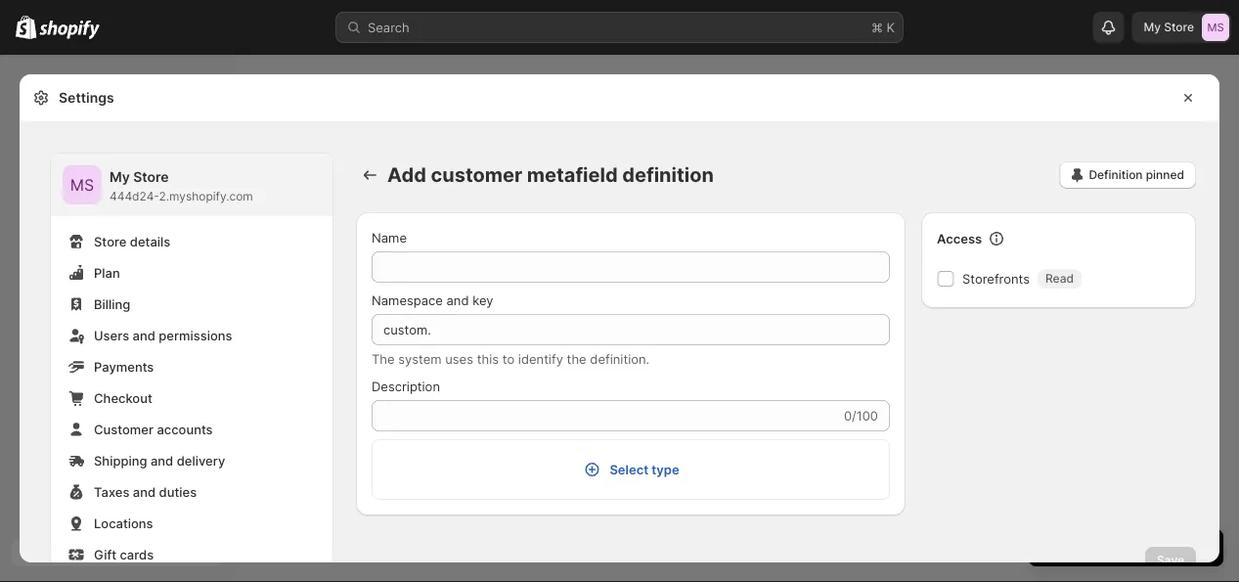 Task type: describe. For each thing, give the bounding box(es) containing it.
the system uses this to identify the definition.
[[372, 351, 650, 366]]

k
[[887, 20, 895, 35]]

taxes
[[94, 484, 130, 499]]

customer
[[431, 163, 523, 187]]

metafield
[[527, 163, 618, 187]]

Namespace and key text field
[[372, 314, 890, 345]]

select
[[610, 462, 649, 477]]

read
[[1046, 271, 1074, 286]]

access
[[937, 231, 982, 246]]

plan
[[94, 265, 120, 280]]

permissions
[[159, 328, 232, 343]]

gift cards link
[[63, 541, 321, 568]]

my for my store
[[1144, 20, 1161, 34]]

duties
[[159, 484, 197, 499]]

customer accounts
[[94, 422, 213, 437]]

customer
[[94, 422, 154, 437]]

delivery
[[177, 453, 225, 468]]

plan link
[[63, 259, 321, 287]]

the
[[567, 351, 587, 366]]

definition
[[1089, 168, 1143, 182]]

⌘ k
[[872, 20, 895, 35]]

shopify image
[[16, 15, 36, 39]]

shipping
[[94, 453, 147, 468]]

store for my store
[[1164, 20, 1194, 34]]

users
[[94, 328, 129, 343]]

my store
[[1144, 20, 1194, 34]]

shipping and delivery
[[94, 453, 225, 468]]

checkout
[[94, 390, 152, 405]]

and for taxes
[[133, 484, 156, 499]]

description
[[372, 379, 440, 394]]

system
[[398, 351, 442, 366]]

taxes and duties
[[94, 484, 197, 499]]

store details
[[94, 234, 170, 249]]

gift cards
[[94, 547, 154, 562]]

store inside store details link
[[94, 234, 127, 249]]

type
[[652, 462, 679, 477]]

cards
[[120, 547, 154, 562]]

key
[[473, 292, 494, 308]]

my store 444d24-2.myshopify.com
[[110, 169, 253, 203]]

users and permissions link
[[63, 322, 321, 349]]

Name text field
[[372, 251, 890, 283]]

⌘
[[872, 20, 883, 35]]

taxes and duties link
[[63, 478, 321, 506]]

namespace
[[372, 292, 443, 308]]

locations
[[94, 516, 153, 531]]

Description text field
[[372, 400, 840, 431]]



Task type: locate. For each thing, give the bounding box(es) containing it.
1 vertical spatial my
[[110, 169, 130, 185]]

settings dialog
[[20, 74, 1220, 582]]

shipping and delivery link
[[63, 447, 321, 474]]

and down customer accounts
[[151, 453, 173, 468]]

add customer metafield definition
[[387, 163, 714, 187]]

my store image
[[1202, 14, 1230, 41], [63, 165, 102, 204]]

my store image inside shop settings menu element
[[63, 165, 102, 204]]

shopify image
[[39, 20, 100, 40]]

2 vertical spatial store
[[94, 234, 127, 249]]

1 horizontal spatial my
[[1144, 20, 1161, 34]]

pinned
[[1146, 168, 1185, 182]]

billing
[[94, 296, 130, 312]]

definition
[[622, 163, 714, 187]]

and right users
[[133, 328, 155, 343]]

storefronts
[[963, 271, 1030, 286]]

0 horizontal spatial my store image
[[63, 165, 102, 204]]

select type
[[610, 462, 679, 477]]

my
[[1144, 20, 1161, 34], [110, 169, 130, 185]]

and left key
[[447, 292, 469, 308]]

and for users
[[133, 328, 155, 343]]

store details link
[[63, 228, 321, 255]]

1 horizontal spatial store
[[133, 169, 169, 185]]

1 vertical spatial store
[[133, 169, 169, 185]]

checkout link
[[63, 384, 321, 412]]

0 vertical spatial my
[[1144, 20, 1161, 34]]

1 horizontal spatial my store image
[[1202, 14, 1230, 41]]

and inside shipping and delivery link
[[151, 453, 173, 468]]

customer accounts link
[[63, 416, 321, 443]]

and inside users and permissions link
[[133, 328, 155, 343]]

store for my store 444d24-2.myshopify.com
[[133, 169, 169, 185]]

0 vertical spatial store
[[1164, 20, 1194, 34]]

my for my store 444d24-2.myshopify.com
[[110, 169, 130, 185]]

and for namespace
[[447, 292, 469, 308]]

users and permissions
[[94, 328, 232, 343]]

and
[[447, 292, 469, 308], [133, 328, 155, 343], [151, 453, 173, 468], [133, 484, 156, 499]]

0 horizontal spatial store
[[94, 234, 127, 249]]

0 vertical spatial my store image
[[1202, 14, 1230, 41]]

uses
[[445, 351, 473, 366]]

identify
[[518, 351, 563, 366]]

and for shipping
[[151, 453, 173, 468]]

dialog
[[1228, 74, 1239, 582]]

details
[[130, 234, 170, 249]]

and inside taxes and duties link
[[133, 484, 156, 499]]

2.myshopify.com
[[159, 189, 253, 203]]

0 horizontal spatial my
[[110, 169, 130, 185]]

1 vertical spatial my store image
[[63, 165, 102, 204]]

to
[[503, 351, 515, 366]]

settings
[[59, 90, 114, 106]]

the
[[372, 351, 395, 366]]

shop settings menu element
[[51, 154, 333, 582]]

billing link
[[63, 291, 321, 318]]

444d24-
[[110, 189, 159, 203]]

gift
[[94, 547, 116, 562]]

definition pinned button
[[1060, 161, 1196, 189]]

namespace and key
[[372, 292, 494, 308]]

add
[[387, 163, 426, 187]]

store
[[1164, 20, 1194, 34], [133, 169, 169, 185], [94, 234, 127, 249]]

my store image right my store
[[1202, 14, 1230, 41]]

this
[[477, 351, 499, 366]]

name
[[372, 230, 407, 245]]

store inside my store 444d24-2.myshopify.com
[[133, 169, 169, 185]]

my store image left 444d24-
[[63, 165, 102, 204]]

accounts
[[157, 422, 213, 437]]

select type button
[[373, 440, 889, 499]]

payments
[[94, 359, 154, 374]]

definition.
[[590, 351, 650, 366]]

ms button
[[63, 165, 102, 204]]

locations link
[[63, 510, 321, 537]]

search
[[368, 20, 410, 35]]

and right taxes
[[133, 484, 156, 499]]

payments link
[[63, 353, 321, 381]]

my inside my store 444d24-2.myshopify.com
[[110, 169, 130, 185]]

definition pinned
[[1089, 168, 1185, 182]]

2 horizontal spatial store
[[1164, 20, 1194, 34]]



Task type: vqa. For each thing, say whether or not it's contained in the screenshot.
couldn't at the bottom of page
no



